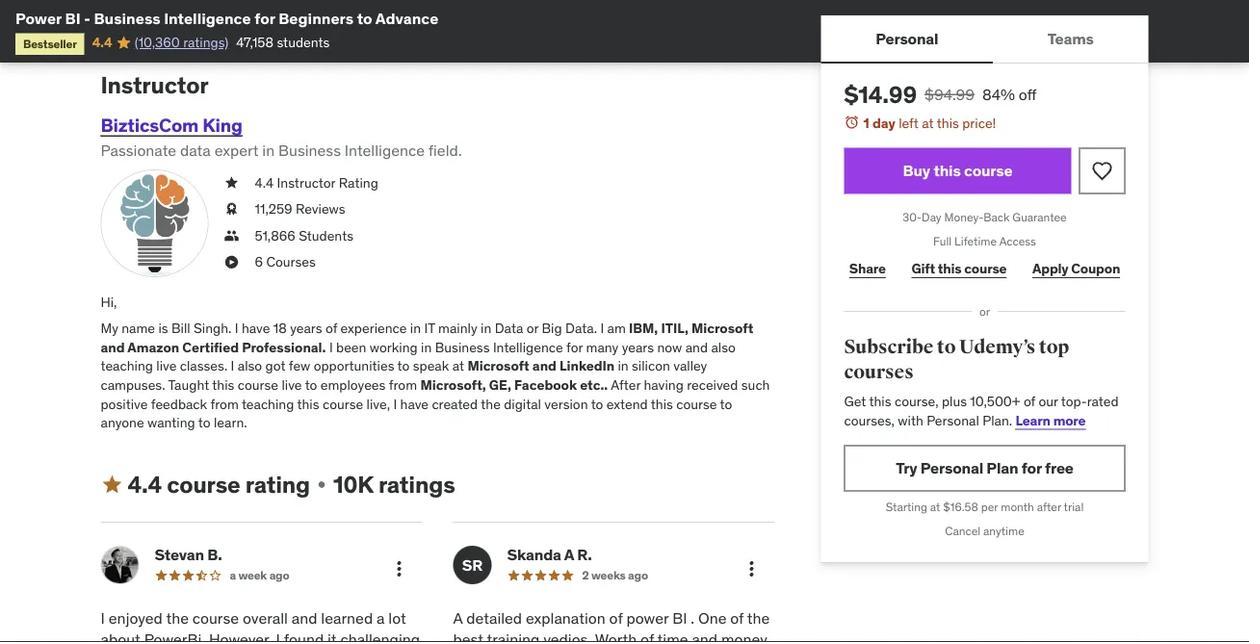 Task type: vqa. For each thing, say whether or not it's contained in the screenshot.
Business
yes



Task type: locate. For each thing, give the bounding box(es) containing it.
in silicon valley campuses. taught this course live to employees from
[[101, 358, 708, 394]]

live down few
[[282, 377, 302, 394]]

microsoft up ge,
[[468, 358, 530, 376]]

having
[[644, 377, 684, 394]]

i inside after having received such positive feedback from teaching this course live, i have created the digital version to extend this course to anyone wanting to learn.
[[394, 396, 397, 413]]

1 vertical spatial also
[[238, 358, 262, 376]]

xsmall image down expert
[[224, 174, 239, 193]]

2 horizontal spatial for
[[1022, 459, 1042, 478]]

share button
[[845, 250, 892, 288]]

47,158
[[236, 34, 274, 51]]

found
[[284, 631, 324, 643]]

0 horizontal spatial teaching
[[101, 358, 153, 376]]

this right gift
[[938, 260, 962, 277]]

1 vertical spatial xsmall image
[[224, 254, 239, 273]]

students
[[277, 34, 330, 51]]

for down data.
[[567, 339, 583, 357]]

1 xsmall image from the top
[[224, 174, 239, 193]]

business for i been
[[435, 339, 490, 357]]

teaching
[[101, 358, 153, 376], [242, 396, 294, 413]]

off
[[1019, 84, 1037, 104]]

4.4 right medium image at the left
[[128, 471, 162, 500]]

course up the however,
[[193, 609, 239, 629]]

course down received
[[677, 396, 717, 413]]

at inside i been working in business intelligence for many years now and also teaching live classes. i also got few opportunities to speak at
[[453, 358, 464, 376]]

this right buy
[[934, 161, 961, 181]]

medium image
[[101, 474, 124, 497]]

4.4 up 11,259 at left
[[255, 174, 274, 192]]

to left udemy's
[[937, 336, 956, 359]]

experience
[[341, 320, 407, 338]]

one
[[699, 609, 727, 629]]

ago
[[269, 569, 290, 584], [628, 569, 648, 584]]

learn more
[[1016, 412, 1086, 429]]

the right one on the right of page
[[748, 609, 770, 629]]

1 vertical spatial a
[[377, 609, 385, 629]]

0 vertical spatial also
[[712, 339, 736, 357]]

2 vertical spatial for
[[1022, 459, 1042, 478]]

business inside i been working in business intelligence for many years now and also teaching live classes. i also got few opportunities to speak at
[[435, 339, 490, 357]]

have
[[400, 396, 429, 413]]

1 horizontal spatial a
[[377, 609, 385, 629]]

and up the found
[[292, 609, 317, 629]]

0 vertical spatial years
[[290, 320, 322, 338]]

2 vertical spatial 4.4
[[128, 471, 162, 500]]

1 horizontal spatial for
[[567, 339, 583, 357]]

ge,
[[489, 377, 512, 394]]

business up (10,360 on the left of page
[[94, 8, 161, 28]]

at right left
[[922, 114, 934, 132]]

1 vertical spatial live
[[282, 377, 302, 394]]

employees
[[321, 377, 386, 394]]

tab list
[[822, 15, 1149, 64]]

ago right the week
[[269, 569, 290, 584]]

bizticscom
[[101, 114, 199, 137]]

0 horizontal spatial a
[[453, 609, 463, 629]]

a up best
[[453, 609, 463, 629]]

0 horizontal spatial intelligence
[[164, 8, 251, 28]]

instructor up the bizticscom
[[101, 71, 209, 100]]

buy this course
[[903, 161, 1013, 181]]

2 vertical spatial at
[[931, 500, 941, 515]]

$14.99 $94.99 84% off
[[845, 80, 1037, 109]]

and up valley
[[686, 339, 708, 357]]

0 vertical spatial intelligence
[[164, 8, 251, 28]]

1 vertical spatial from
[[211, 396, 239, 413]]

gift this course
[[912, 260, 1007, 277]]

1 vertical spatial microsoft
[[468, 358, 530, 376]]

teaching inside after having received such positive feedback from teaching this course live, i have created the digital version to extend this course to anyone wanting to learn.
[[242, 396, 294, 413]]

2
[[583, 569, 589, 584]]

and inside ibm, itil, microsoft and amazon certified professional.
[[101, 339, 125, 357]]

years inside i been working in business intelligence for many years now and also teaching live classes. i also got few opportunities to speak at
[[622, 339, 654, 357]]

0 horizontal spatial live
[[156, 358, 177, 376]]

xsmall image left 10k
[[314, 478, 330, 493]]

1 vertical spatial teaching
[[242, 396, 294, 413]]

0 horizontal spatial 4.4
[[92, 34, 112, 51]]

from up have at bottom
[[389, 377, 417, 394]]

in right expert
[[262, 141, 275, 161]]

xsmall image left "6"
[[224, 254, 239, 273]]

teaching down 'got'
[[242, 396, 294, 413]]

1 vertical spatial years
[[622, 339, 654, 357]]

live down amazon
[[156, 358, 177, 376]]

business for power
[[94, 8, 161, 28]]

1 vertical spatial personal
[[927, 412, 980, 429]]

course inside button
[[965, 161, 1013, 181]]

money-
[[945, 210, 984, 225]]

bi left .
[[673, 609, 688, 629]]

the inside a detailed explanation of power bi . one of the best training vedios.
[[748, 609, 770, 629]]

i been working in business intelligence for many years now and also teaching live classes. i also got few opportunities to speak at
[[101, 339, 736, 376]]

bizticscom king link
[[101, 114, 243, 137]]

1 horizontal spatial also
[[712, 339, 736, 357]]

xsmall image for 11,259 reviews
[[224, 200, 239, 219]]

ago for stevan b.
[[269, 569, 290, 584]]

of inside get this course, plus 10,500+ of our top-rated courses, with personal plan.
[[1024, 393, 1036, 410]]

1 horizontal spatial live
[[282, 377, 302, 394]]

for inside i been working in business intelligence for many years now and also teaching live classes. i also got few opportunities to speak at
[[567, 339, 583, 357]]

0 horizontal spatial business
[[94, 8, 161, 28]]

to inside i been working in business intelligence for many years now and also teaching live classes. i also got few opportunities to speak at
[[398, 358, 410, 376]]

the
[[481, 396, 501, 413], [166, 609, 189, 629], [748, 609, 770, 629]]

students
[[299, 228, 354, 245]]

i right live,
[[394, 396, 397, 413]]

2 vertical spatial intelligence
[[493, 339, 563, 357]]

2 ago from the left
[[628, 569, 648, 584]]

0 horizontal spatial for
[[255, 8, 275, 28]]

bi left -
[[65, 8, 81, 28]]

0 vertical spatial teaching
[[101, 358, 153, 376]]

free
[[1046, 459, 1074, 478]]

0 vertical spatial live
[[156, 358, 177, 376]]

to down few
[[305, 377, 317, 394]]

also up received
[[712, 339, 736, 357]]

i have
[[235, 320, 270, 338]]

starting
[[886, 500, 928, 515]]

business
[[94, 8, 161, 28], [279, 141, 341, 161], [435, 339, 490, 357]]

from
[[389, 377, 417, 394], [211, 396, 239, 413]]

1 horizontal spatial or
[[980, 304, 991, 319]]

and inside i enjoyed the course overall and learned a lot about powerbi. however, i found it challengin
[[292, 609, 317, 629]]

a left lot
[[377, 609, 385, 629]]

0 vertical spatial or
[[980, 304, 991, 319]]

data.
[[566, 320, 597, 338]]

full
[[934, 234, 952, 249]]

ago for skanda a r.
[[628, 569, 648, 584]]

in
[[262, 141, 275, 161], [410, 320, 421, 338], [481, 320, 492, 338], [421, 339, 432, 357], [618, 358, 629, 376]]

1 horizontal spatial bi
[[673, 609, 688, 629]]

cancel
[[946, 524, 981, 539]]

years down ibm,
[[622, 339, 654, 357]]

intelligence up rating
[[345, 141, 425, 161]]

courses,
[[845, 412, 895, 429]]

1 horizontal spatial teaching
[[242, 396, 294, 413]]

1 vertical spatial business
[[279, 141, 341, 161]]

1 ago from the left
[[269, 569, 290, 584]]

learn more link
[[1016, 412, 1086, 429]]

2 xsmall image from the top
[[224, 227, 239, 246]]

few
[[289, 358, 311, 376]]

1 horizontal spatial microsoft
[[692, 320, 754, 338]]

a left r.
[[564, 546, 574, 566]]

explanation
[[526, 609, 606, 629]]

learn
[[1016, 412, 1051, 429]]

from up learn.
[[211, 396, 239, 413]]

in up after at the bottom of page
[[618, 358, 629, 376]]

2 vertical spatial business
[[435, 339, 490, 357]]

0 horizontal spatial from
[[211, 396, 239, 413]]

beginners
[[279, 8, 354, 28]]

0 vertical spatial bi
[[65, 8, 81, 28]]

1 vertical spatial at
[[453, 358, 464, 376]]

live
[[156, 358, 177, 376], [282, 377, 302, 394]]

for left free
[[1022, 459, 1042, 478]]

alarm image
[[845, 115, 860, 130]]

facebook
[[515, 377, 577, 394]]

try
[[896, 459, 918, 478]]

this down few
[[297, 396, 320, 413]]

from inside after having received such positive feedback from teaching this course live, i have created the digital version to extend this course to anyone wanting to learn.
[[211, 396, 239, 413]]

version
[[545, 396, 588, 413]]

i down overall
[[276, 631, 280, 643]]

this down classes.
[[212, 377, 235, 394]]

intelligence inside bizticscom king passionate data expert in business intelligence field.
[[345, 141, 425, 161]]

skanda a r.
[[507, 546, 592, 566]]

however,
[[209, 631, 272, 643]]

also left 'got'
[[238, 358, 262, 376]]

data
[[495, 320, 524, 338]]

1 horizontal spatial a
[[564, 546, 574, 566]]

0 vertical spatial microsoft
[[692, 320, 754, 338]]

add to wishlist image
[[1091, 160, 1114, 183]]

intelligence up 'microsoft and linkedin'
[[493, 339, 563, 357]]

ago right weeks
[[628, 569, 648, 584]]

years
[[290, 320, 322, 338], [622, 339, 654, 357]]

0 horizontal spatial ago
[[269, 569, 290, 584]]

personal inside get this course, plus 10,500+ of our top-rated courses, with personal plan.
[[927, 412, 980, 429]]

or
[[980, 304, 991, 319], [527, 320, 539, 338]]

personal down plus
[[927, 412, 980, 429]]

business down it mainly
[[435, 339, 490, 357]]

1 vertical spatial intelligence
[[345, 141, 425, 161]]

lifetime
[[955, 234, 997, 249]]

1 day left at this price!
[[864, 114, 997, 132]]

course
[[965, 161, 1013, 181], [965, 260, 1007, 277], [238, 377, 279, 394], [323, 396, 363, 413], [677, 396, 717, 413], [167, 471, 241, 500], [193, 609, 239, 629]]

0 vertical spatial from
[[389, 377, 417, 394]]

0 horizontal spatial or
[[527, 320, 539, 338]]

1 horizontal spatial years
[[622, 339, 654, 357]]

1 horizontal spatial ago
[[628, 569, 648, 584]]

intelligence up ratings)
[[164, 8, 251, 28]]

0 vertical spatial business
[[94, 8, 161, 28]]

1 vertical spatial a
[[453, 609, 463, 629]]

to down received
[[720, 396, 733, 413]]

campuses.
[[101, 377, 165, 394]]

0 vertical spatial for
[[255, 8, 275, 28]]

and up facebook in the left bottom of the page
[[533, 358, 557, 376]]

field.
[[429, 141, 462, 161]]

2 horizontal spatial intelligence
[[493, 339, 563, 357]]

0 horizontal spatial a
[[230, 569, 236, 584]]

with
[[898, 412, 924, 429]]

at up microsoft,
[[453, 358, 464, 376]]

personal up $16.58
[[921, 459, 984, 478]]

1 horizontal spatial intelligence
[[345, 141, 425, 161]]

0 vertical spatial xsmall image
[[224, 174, 239, 193]]

this inside get this course, plus 10,500+ of our top-rated courses, with personal plan.
[[870, 393, 892, 410]]

xsmall image
[[224, 200, 239, 219], [224, 254, 239, 273], [314, 478, 330, 493]]

a inside i enjoyed the course overall and learned a lot about powerbi. however, i found it challengin
[[377, 609, 385, 629]]

for up 47,158
[[255, 8, 275, 28]]

6 courses
[[255, 254, 316, 271]]

.
[[691, 609, 695, 629]]

r.
[[578, 546, 592, 566]]

power
[[15, 8, 62, 28]]

2 horizontal spatial 4.4
[[255, 174, 274, 192]]

at inside starting at $16.58 per month after trial cancel anytime
[[931, 500, 941, 515]]

and
[[101, 339, 125, 357], [686, 339, 708, 357], [533, 358, 557, 376], [292, 609, 317, 629]]

of left our
[[1024, 393, 1036, 410]]

1
[[864, 114, 870, 132]]

in up the speak
[[421, 339, 432, 357]]

apply
[[1033, 260, 1069, 277]]

the up powerbi.
[[166, 609, 189, 629]]

day
[[922, 210, 942, 225]]

learned
[[321, 609, 373, 629]]

and down my
[[101, 339, 125, 357]]

course up back
[[965, 161, 1013, 181]]

xsmall image for 4.4 instructor rating
[[224, 174, 239, 193]]

course down employees
[[323, 396, 363, 413]]

microsoft inside ibm, itil, microsoft and amazon certified professional.
[[692, 320, 754, 338]]

4.4 for 4.4 course rating
[[128, 471, 162, 500]]

a
[[230, 569, 236, 584], [377, 609, 385, 629]]

instructor
[[101, 71, 209, 100], [277, 174, 336, 192]]

apply coupon
[[1033, 260, 1121, 277]]

this inside button
[[934, 161, 961, 181]]

1 vertical spatial or
[[527, 320, 539, 338]]

business up 4.4 instructor rating
[[279, 141, 341, 161]]

of up i been
[[326, 320, 337, 338]]

1 horizontal spatial from
[[389, 377, 417, 394]]

created
[[432, 396, 478, 413]]

1 vertical spatial xsmall image
[[224, 227, 239, 246]]

microsoft right the itil,
[[692, 320, 754, 338]]

to down working
[[398, 358, 410, 376]]

in left data
[[481, 320, 492, 338]]

xsmall image left 51,866
[[224, 227, 239, 246]]

the down ge,
[[481, 396, 501, 413]]

this
[[937, 114, 960, 132], [934, 161, 961, 181], [938, 260, 962, 277], [212, 377, 235, 394], [870, 393, 892, 410], [297, 396, 320, 413], [651, 396, 673, 413]]

1 horizontal spatial the
[[481, 396, 501, 413]]

2 horizontal spatial the
[[748, 609, 770, 629]]

0 vertical spatial a
[[230, 569, 236, 584]]

personal up $14.99
[[876, 28, 939, 48]]

1 vertical spatial for
[[567, 339, 583, 357]]

it
[[328, 631, 337, 643]]

1 horizontal spatial instructor
[[277, 174, 336, 192]]

buy
[[903, 161, 931, 181]]

or up udemy's
[[980, 304, 991, 319]]

1 horizontal spatial business
[[279, 141, 341, 161]]

digital
[[504, 396, 542, 413]]

teaching up campuses. in the left bottom of the page
[[101, 358, 153, 376]]

i
[[231, 358, 235, 376], [394, 396, 397, 413], [101, 609, 105, 629], [276, 631, 280, 643]]

0 vertical spatial 4.4
[[92, 34, 112, 51]]

this up courses,
[[870, 393, 892, 410]]

xsmall image
[[224, 174, 239, 193], [224, 227, 239, 246]]

gift
[[912, 260, 936, 277]]

0 vertical spatial at
[[922, 114, 934, 132]]

4.4 right bestseller
[[92, 34, 112, 51]]

1 vertical spatial bi
[[673, 609, 688, 629]]

microsoft, ge, facebook etc..
[[421, 377, 608, 394]]

instructor up 11,259 reviews
[[277, 174, 336, 192]]

a
[[564, 546, 574, 566], [453, 609, 463, 629]]

i up about
[[101, 609, 105, 629]]

0 vertical spatial xsmall image
[[224, 200, 239, 219]]

years right 18
[[290, 320, 322, 338]]

about
[[101, 631, 140, 643]]

xsmall image left 11,259 at left
[[224, 200, 239, 219]]

course down 'got'
[[238, 377, 279, 394]]

1 vertical spatial 4.4
[[255, 174, 274, 192]]

0 horizontal spatial years
[[290, 320, 322, 338]]

a left the week
[[230, 569, 236, 584]]

30-day money-back guarantee full lifetime access
[[903, 210, 1067, 249]]

additional actions for review by stevan b. image
[[388, 558, 411, 581]]

10k
[[333, 471, 374, 500]]

84%
[[983, 84, 1016, 104]]

0 horizontal spatial instructor
[[101, 71, 209, 100]]

to left advance
[[357, 8, 373, 28]]

0 vertical spatial personal
[[876, 28, 939, 48]]

rating
[[339, 174, 379, 192]]

0 horizontal spatial the
[[166, 609, 189, 629]]

i right classes.
[[231, 358, 235, 376]]

intelligence inside i been working in business intelligence for many years now and also teaching live classes. i also got few opportunities to speak at
[[493, 339, 563, 357]]

personal button
[[822, 15, 994, 62]]

1 horizontal spatial 4.4
[[128, 471, 162, 500]]

business inside bizticscom king passionate data expert in business intelligence field.
[[279, 141, 341, 161]]

or left big at the left of the page
[[527, 320, 539, 338]]

i enjoyed the course overall and learned a lot about powerbi. however, i found it challengin
[[101, 609, 421, 643]]

at left $16.58
[[931, 500, 941, 515]]

2 horizontal spatial business
[[435, 339, 490, 357]]



Task type: describe. For each thing, give the bounding box(es) containing it.
subscribe to udemy's top courses
[[845, 336, 1070, 384]]

teams button
[[994, 15, 1149, 62]]

4.4 for 4.4
[[92, 34, 112, 51]]

courses
[[266, 254, 316, 271]]

for for beginners
[[255, 8, 275, 28]]

passionate
[[101, 141, 176, 161]]

received
[[687, 377, 739, 394]]

in up i been working in business intelligence for many years now and also teaching live classes. i also got few opportunities to speak at
[[410, 320, 421, 338]]

this down the $94.99 on the right top of page
[[937, 114, 960, 132]]

0 horizontal spatial also
[[238, 358, 262, 376]]

to down etc..
[[591, 396, 604, 413]]

a detailed explanation of power bi . one of the best training vedios.
[[453, 609, 770, 643]]

enjoyed
[[109, 609, 163, 629]]

this inside in silicon valley campuses. taught this course live to employees from
[[212, 377, 235, 394]]

i inside i been working in business intelligence for many years now and also teaching live classes. i also got few opportunities to speak at
[[231, 358, 235, 376]]

extend
[[607, 396, 648, 413]]

name
[[122, 320, 155, 338]]

to inside subscribe to udemy's top courses
[[937, 336, 956, 359]]

bi inside a detailed explanation of power bi . one of the best training vedios.
[[673, 609, 688, 629]]

bizticscom king image
[[101, 170, 209, 278]]

plus
[[942, 393, 967, 410]]

subscribe
[[845, 336, 934, 359]]

detailed
[[467, 609, 522, 629]]

expert
[[215, 141, 259, 161]]

0 vertical spatial a
[[564, 546, 574, 566]]

to left learn.
[[198, 415, 211, 432]]

course down learn.
[[167, 471, 241, 500]]

tab list containing personal
[[822, 15, 1149, 64]]

skanda
[[507, 546, 562, 566]]

in inside in silicon valley campuses. taught this course live to employees from
[[618, 358, 629, 376]]

to inside in silicon valley campuses. taught this course live to employees from
[[305, 377, 317, 394]]

ratings)
[[183, 34, 229, 51]]

ibm, itil, microsoft and amazon certified professional.
[[101, 320, 754, 357]]

got
[[266, 358, 286, 376]]

2 vertical spatial personal
[[921, 459, 984, 478]]

and inside i been working in business intelligence for many years now and also teaching live classes. i also got few opportunities to speak at
[[686, 339, 708, 357]]

the inside i enjoyed the course overall and learned a lot about powerbi. however, i found it challengin
[[166, 609, 189, 629]]

personal inside button
[[876, 28, 939, 48]]

get
[[845, 393, 867, 410]]

live inside in silicon valley campuses. taught this course live to employees from
[[282, 377, 302, 394]]

in inside i been working in business intelligence for many years now and also teaching live classes. i also got few opportunities to speak at
[[421, 339, 432, 357]]

microsoft,
[[421, 377, 486, 394]]

overall
[[243, 609, 288, 629]]

learn.
[[214, 415, 247, 432]]

4.4 instructor rating
[[255, 174, 379, 192]]

top
[[1040, 336, 1070, 359]]

advance
[[376, 8, 439, 28]]

powerbi.
[[144, 631, 205, 643]]

it mainly
[[424, 320, 478, 338]]

my name is bill singh. i have 18 years of experience in it mainly in data or big data. i am
[[101, 320, 626, 338]]

after
[[611, 377, 641, 394]]

back
[[984, 210, 1010, 225]]

more
[[1054, 412, 1086, 429]]

working
[[370, 339, 418, 357]]

from inside in silicon valley campuses. taught this course live to employees from
[[389, 377, 417, 394]]

xsmall image for 51,866 students
[[224, 227, 239, 246]]

hi,
[[101, 294, 117, 311]]

teams
[[1048, 28, 1095, 48]]

anytime
[[984, 524, 1025, 539]]

certified
[[182, 339, 239, 357]]

2 weeks ago
[[583, 569, 648, 584]]

after having received such positive feedback from teaching this course live, i have created the digital version to extend this course to anyone wanting to learn.
[[101, 377, 770, 432]]

0 horizontal spatial bi
[[65, 8, 81, 28]]

bizticscom king passionate data expert in business intelligence field.
[[101, 114, 462, 161]]

day
[[873, 114, 896, 132]]

$14.99
[[845, 80, 917, 109]]

b.
[[207, 546, 222, 566]]

2 vertical spatial xsmall image
[[314, 478, 330, 493]]

intelligence for in
[[493, 339, 563, 357]]

0 vertical spatial instructor
[[101, 71, 209, 100]]

silicon
[[632, 358, 671, 376]]

feedback
[[151, 396, 207, 413]]

course inside in silicon valley campuses. taught this course live to employees from
[[238, 377, 279, 394]]

4.4 for 4.4 instructor rating
[[255, 174, 274, 192]]

guarantee
[[1013, 210, 1067, 225]]

course inside i enjoyed the course overall and learned a lot about powerbi. however, i found it challengin
[[193, 609, 239, 629]]

additional actions for review by skanda a r. image
[[741, 558, 764, 581]]

top-
[[1062, 393, 1088, 410]]

opportunities
[[314, 358, 395, 376]]

this down having
[[651, 396, 673, 413]]

ibm,
[[629, 320, 658, 338]]

linkedin
[[560, 358, 615, 376]]

of right one on the right of page
[[731, 609, 744, 629]]

0 horizontal spatial microsoft
[[468, 358, 530, 376]]

rating
[[246, 471, 310, 500]]

positive
[[101, 396, 148, 413]]

xsmall image for 6 courses
[[224, 254, 239, 273]]

share
[[850, 260, 886, 277]]

in inside bizticscom king passionate data expert in business intelligence field.
[[262, 141, 275, 161]]

week
[[238, 569, 267, 584]]

the inside after having received such positive feedback from teaching this course live, i have created the digital version to extend this course to anyone wanting to learn.
[[481, 396, 501, 413]]

bill
[[172, 320, 190, 338]]

big
[[542, 320, 562, 338]]

data
[[180, 141, 211, 161]]

buy this course button
[[845, 148, 1072, 194]]

course down lifetime
[[965, 260, 1007, 277]]

11,259
[[255, 201, 293, 218]]

get this course, plus 10,500+ of our top-rated courses, with personal plan.
[[845, 393, 1119, 429]]

singh.
[[194, 320, 232, 338]]

years for now
[[622, 339, 654, 357]]

apply coupon button
[[1028, 250, 1126, 288]]

power bi - business intelligence for beginners to advance
[[15, 8, 439, 28]]

amazon
[[128, 339, 179, 357]]

years for of
[[290, 320, 322, 338]]

(10,360
[[135, 34, 180, 51]]

1 vertical spatial instructor
[[277, 174, 336, 192]]

classes.
[[180, 358, 228, 376]]

many
[[586, 339, 619, 357]]

intelligence for -
[[164, 8, 251, 28]]

sr
[[462, 556, 483, 576]]

a week ago
[[230, 569, 290, 584]]

bestseller
[[23, 36, 77, 51]]

teaching inside i been working in business intelligence for many years now and also teaching live classes. i also got few opportunities to speak at
[[101, 358, 153, 376]]

for for many
[[567, 339, 583, 357]]

my
[[101, 320, 118, 338]]

a inside a detailed explanation of power bi . one of the best training vedios.
[[453, 609, 463, 629]]

i am
[[601, 320, 626, 338]]

of left the power
[[610, 609, 623, 629]]

our
[[1039, 393, 1059, 410]]

47,158 students
[[236, 34, 330, 51]]

professional.
[[242, 339, 326, 357]]

live inside i been working in business intelligence for many years now and also teaching live classes. i also got few opportunities to speak at
[[156, 358, 177, 376]]

is
[[158, 320, 168, 338]]



